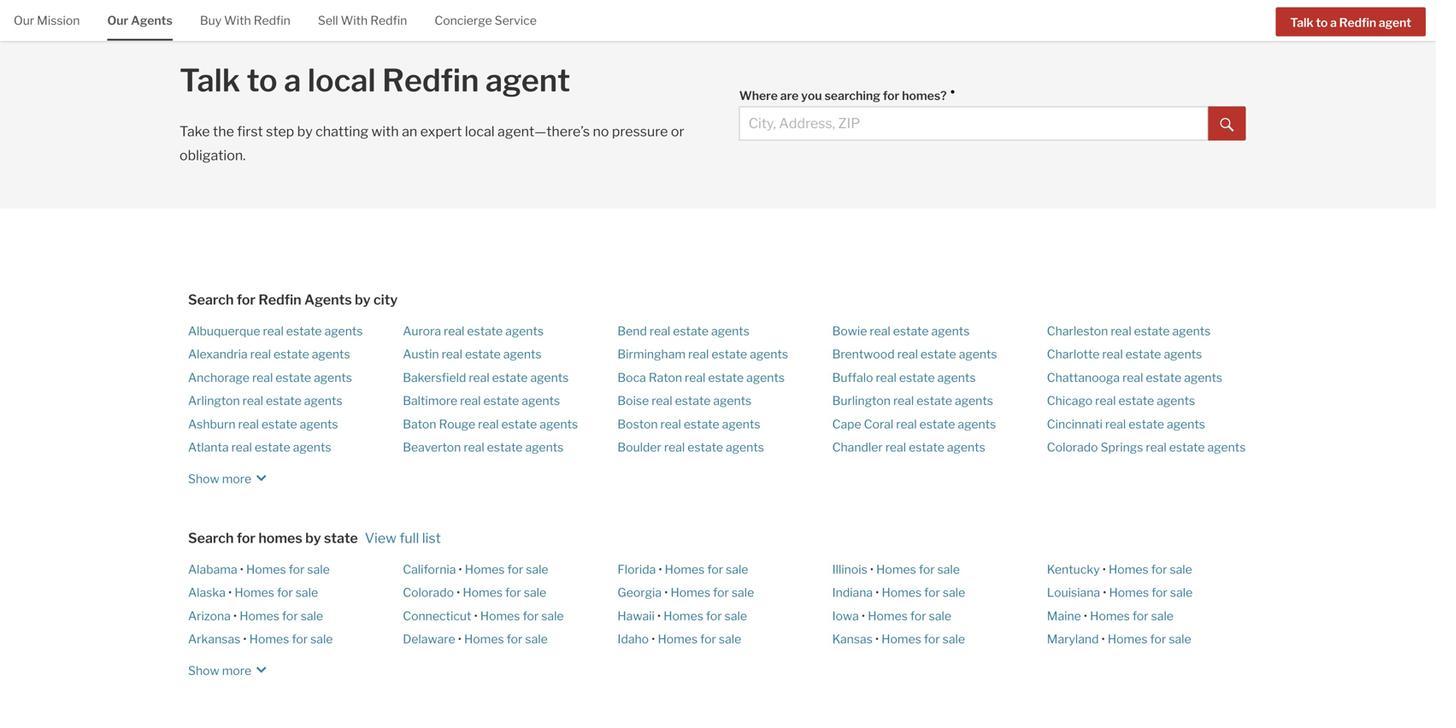 Task type: vqa. For each thing, say whether or not it's contained in the screenshot.
,
no



Task type: describe. For each thing, give the bounding box(es) containing it.
agents for arlington real estate agents
[[304, 394, 342, 408]]

alabama link
[[188, 562, 237, 577]]

real for bend real estate agents
[[650, 324, 670, 338]]

to for redfin
[[1316, 15, 1328, 30]]

boise real estate agents link
[[617, 394, 752, 408]]

homes for delaware
[[464, 632, 504, 647]]

no
[[593, 123, 609, 140]]

for for delaware • homes for sale
[[507, 632, 523, 647]]

real for charlotte real estate agents
[[1102, 347, 1123, 362]]

cape coral real estate agents link
[[832, 417, 996, 431]]

with
[[371, 123, 399, 140]]

springs
[[1101, 440, 1143, 455]]

• for indiana
[[875, 586, 879, 600]]

• for iowa
[[862, 609, 865, 623]]

sale for kansas • homes for sale
[[943, 632, 965, 647]]

estate for chicago real estate agents
[[1119, 394, 1154, 408]]

sell with redfin link
[[318, 0, 407, 39]]

more for first show more link from the top
[[222, 472, 251, 486]]

florida
[[617, 562, 656, 577]]

buffalo real estate agents link
[[832, 370, 976, 385]]

homes for iowa
[[868, 609, 908, 623]]

with for sell
[[341, 13, 368, 28]]

estate for alexandria real estate agents
[[274, 347, 309, 362]]

0 vertical spatial local
[[308, 61, 376, 99]]

arkansas • homes for sale
[[188, 632, 333, 647]]

take
[[180, 123, 210, 140]]

sale for louisiana • homes for sale
[[1170, 586, 1193, 600]]

charleston
[[1047, 324, 1108, 338]]

are
[[780, 88, 799, 103]]

agents for bend real estate agents
[[711, 324, 750, 338]]

alaska
[[188, 586, 226, 600]]

our mission link
[[14, 0, 80, 39]]

real for arlington real estate agents
[[242, 394, 263, 408]]

buy with redfin
[[200, 13, 290, 28]]

our for our mission
[[14, 13, 34, 28]]

charlotte
[[1047, 347, 1100, 362]]

for up "alabama • homes for sale"
[[237, 530, 256, 546]]

anchorage
[[188, 370, 250, 385]]

real down 'birmingham real estate agents'
[[685, 370, 706, 385]]

connecticut • homes for sale
[[403, 609, 564, 623]]

2 show more link from the top
[[188, 655, 272, 680]]

for for hawaii • homes for sale
[[706, 609, 722, 623]]

2 show more from the top
[[188, 664, 251, 678]]

homes
[[258, 530, 302, 546]]

• for hawaii
[[657, 609, 661, 623]]

1 vertical spatial agent
[[485, 61, 570, 99]]

alabama
[[188, 562, 237, 577]]

homes for idaho
[[658, 632, 698, 647]]

agents for brentwood real estate agents
[[959, 347, 997, 362]]

for for idaho • homes for sale
[[700, 632, 716, 647]]

estate for aurora real estate agents
[[467, 324, 503, 338]]

real for chattanooga real estate agents
[[1122, 370, 1143, 385]]

chicago
[[1047, 394, 1093, 408]]

sale for maine • homes for sale
[[1151, 609, 1174, 623]]

• for colorado
[[456, 586, 460, 600]]

aurora real estate agents
[[403, 324, 544, 338]]

sale for iowa • homes for sale
[[929, 609, 951, 623]]

agents for bakersfield real estate agents
[[530, 370, 569, 385]]

homes for sale link for alaska • homes for sale
[[234, 586, 318, 600]]

homes for sale link for kentucky • homes for sale
[[1109, 562, 1192, 577]]

kansas link
[[832, 632, 873, 647]]

ashburn real estate agents
[[188, 417, 338, 431]]

kentucky
[[1047, 562, 1100, 577]]

homes for sale link for colorado • homes for sale
[[463, 586, 546, 600]]

sale for georgia • homes for sale
[[732, 586, 754, 600]]

maryland
[[1047, 632, 1099, 647]]

albuquerque
[[188, 324, 260, 338]]

boca
[[617, 370, 646, 385]]

for for georgia • homes for sale
[[713, 586, 729, 600]]

agents for birmingham real estate agents
[[750, 347, 788, 362]]

austin
[[403, 347, 439, 362]]

bakersfield
[[403, 370, 466, 385]]

for for arizona • homes for sale
[[282, 609, 298, 623]]

charlotte real estate agents
[[1047, 347, 1202, 362]]

real for boston real estate agents
[[660, 417, 681, 431]]

alexandria
[[188, 347, 248, 362]]

search for homes by state view full list
[[188, 530, 441, 546]]

the
[[213, 123, 234, 140]]

bakersfield real estate agents
[[403, 370, 569, 385]]

2 show from the top
[[188, 664, 219, 678]]

arizona link
[[188, 609, 231, 623]]

alaska link
[[188, 586, 226, 600]]

for up albuquerque
[[237, 291, 256, 308]]

search field element
[[739, 80, 1246, 140]]

real for baltimore real estate agents
[[460, 394, 481, 408]]

agents for anchorage real estate agents
[[314, 370, 352, 385]]

redfin for sell with redfin
[[370, 13, 407, 28]]

estate up beaverton real estate agents
[[501, 417, 537, 431]]

by for step
[[297, 123, 313, 140]]

bowie
[[832, 324, 867, 338]]

redfin inside talk to a redfin agent button
[[1339, 15, 1376, 30]]

bakersfield real estate agents link
[[403, 370, 569, 385]]

homes for sale link for kansas • homes for sale
[[882, 632, 965, 647]]

alexandria real estate agents
[[188, 347, 350, 362]]

homes for arizona
[[240, 609, 279, 623]]

charleston real estate agents
[[1047, 324, 1211, 338]]

homes for georgia
[[671, 586, 710, 600]]

albuquerque real estate agents link
[[188, 324, 363, 338]]

estate for austin real estate agents
[[465, 347, 501, 362]]

mission
[[37, 13, 80, 28]]

maryland • homes for sale
[[1047, 632, 1191, 647]]

colorado springs real estate agents
[[1047, 440, 1246, 455]]

a for redfin
[[1330, 15, 1337, 30]]

redfin for search for redfin agents by city
[[258, 291, 301, 308]]

birmingham
[[617, 347, 686, 362]]

charleston real estate agents link
[[1047, 324, 1211, 338]]

• for louisiana
[[1103, 586, 1106, 600]]

estate right springs
[[1169, 440, 1205, 455]]

louisiana • homes for sale
[[1047, 586, 1193, 600]]

agents for aurora real estate agents
[[505, 324, 544, 338]]

search for search for homes by state view full list
[[188, 530, 234, 546]]

real up beaverton real estate agents
[[478, 417, 499, 431]]

2 vertical spatial by
[[305, 530, 321, 546]]

homes for kansas
[[882, 632, 921, 647]]

estate for buffalo real estate agents
[[899, 370, 935, 385]]

1 show from the top
[[188, 472, 219, 486]]

an
[[402, 123, 417, 140]]

1 show more link from the top
[[188, 463, 272, 488]]

estate down 'birmingham real estate agents'
[[708, 370, 744, 385]]

real for ashburn real estate agents
[[238, 417, 259, 431]]

homes for sale link for indiana • homes for sale
[[882, 586, 965, 600]]

homes for maryland
[[1108, 632, 1148, 647]]

list
[[422, 530, 441, 546]]

chatting
[[316, 123, 368, 140]]

pressure
[[612, 123, 668, 140]]

to for local
[[247, 61, 277, 99]]

estate for albuquerque real estate agents
[[286, 324, 322, 338]]

agents for chattanooga real estate agents
[[1184, 370, 1222, 385]]

louisiana
[[1047, 586, 1100, 600]]

redfin for buy with redfin
[[254, 13, 290, 28]]

homes for sale link for arkansas • homes for sale
[[249, 632, 333, 647]]

agents for boulder real estate agents
[[726, 440, 764, 455]]

real for bowie real estate agents
[[870, 324, 890, 338]]

by for agents
[[355, 291, 371, 308]]

1 horizontal spatial agents
[[304, 291, 352, 308]]

cincinnati
[[1047, 417, 1103, 431]]

boulder real estate agents
[[617, 440, 764, 455]]

• for kentucky
[[1102, 562, 1106, 577]]

indiana link
[[832, 586, 873, 600]]

homes for alabama
[[246, 562, 286, 577]]

boulder real estate agents link
[[617, 440, 764, 455]]

florida link
[[617, 562, 656, 577]]

for for indiana • homes for sale
[[924, 586, 940, 600]]

step
[[266, 123, 294, 140]]

arlington real estate agents
[[188, 394, 342, 408]]

iowa link
[[832, 609, 859, 623]]

estate for baltimore real estate agents
[[483, 394, 519, 408]]

homes for louisiana
[[1109, 586, 1149, 600]]

idaho • homes for sale
[[617, 632, 741, 647]]

estate for brentwood real estate agents
[[921, 347, 956, 362]]

for for florida • homes for sale
[[707, 562, 723, 577]]

agents for charlotte real estate agents
[[1164, 347, 1202, 362]]

real right springs
[[1146, 440, 1167, 455]]

arlington
[[188, 394, 240, 408]]

chattanooga
[[1047, 370, 1120, 385]]

homes for sale link for california • homes for sale
[[465, 562, 548, 577]]

• for delaware
[[458, 632, 462, 647]]

louisiana link
[[1047, 586, 1100, 600]]

or
[[671, 123, 684, 140]]

arkansas link
[[188, 632, 240, 647]]

expert
[[420, 123, 462, 140]]

georgia link
[[617, 586, 662, 600]]

• for alabama
[[240, 562, 244, 577]]

homes for sale link for georgia • homes for sale
[[671, 586, 754, 600]]

for for colorado • homes for sale
[[505, 586, 521, 600]]

estate for boulder real estate agents
[[687, 440, 723, 455]]

submit search image
[[1220, 118, 1234, 131]]

• for connecticut
[[474, 609, 478, 623]]



Task type: locate. For each thing, give the bounding box(es) containing it.
sale down georgia • homes for sale on the bottom of the page
[[725, 609, 747, 623]]

estate for chattanooga real estate agents
[[1146, 370, 1181, 385]]

0 horizontal spatial talk
[[180, 61, 240, 99]]

1 horizontal spatial talk
[[1290, 15, 1314, 30]]

1 vertical spatial more
[[222, 664, 251, 678]]

by left city
[[355, 291, 371, 308]]

1 horizontal spatial a
[[1330, 15, 1337, 30]]

ashburn
[[188, 417, 236, 431]]

real down coral
[[885, 440, 906, 455]]

0 horizontal spatial local
[[308, 61, 376, 99]]

baton rouge real estate agents link
[[403, 417, 578, 431]]

1 our from the left
[[14, 13, 34, 28]]

for for alaska • homes for sale
[[277, 586, 293, 600]]

for for illinois • homes for sale
[[919, 562, 935, 577]]

real up brentwood
[[870, 324, 890, 338]]

for down georgia • homes for sale on the bottom of the page
[[706, 609, 722, 623]]

chicago real estate agents
[[1047, 394, 1195, 408]]

estate up boston real estate agents link
[[675, 394, 711, 408]]

homes for sale link for louisiana • homes for sale
[[1109, 586, 1193, 600]]

estate down albuquerque real estate agents 'link' on the top of the page
[[274, 347, 309, 362]]

sale for maryland • homes for sale
[[1169, 632, 1191, 647]]

agents for boise real estate agents
[[713, 394, 752, 408]]

connecticut link
[[403, 609, 471, 623]]

1 vertical spatial a
[[284, 61, 301, 99]]

estate up cape coral real estate agents link
[[917, 394, 952, 408]]

a inside button
[[1330, 15, 1337, 30]]

for up "louisiana • homes for sale"
[[1151, 562, 1167, 577]]

kansas
[[832, 632, 873, 647]]

real up arlington real estate agents link
[[252, 370, 273, 385]]

1 horizontal spatial with
[[341, 13, 368, 28]]

1 horizontal spatial our
[[107, 13, 128, 28]]

1 search from the top
[[188, 291, 234, 308]]

real down boston real estate agents link
[[664, 440, 685, 455]]

talk inside button
[[1290, 15, 1314, 30]]

coral
[[864, 417, 894, 431]]

sale for illinois • homes for sale
[[937, 562, 960, 577]]

• up maine • homes for sale
[[1103, 586, 1106, 600]]

for for louisiana • homes for sale
[[1152, 586, 1168, 600]]

estate for chandler real estate agents
[[909, 440, 944, 455]]

1 horizontal spatial colorado
[[1047, 440, 1098, 455]]

estate down burlington real estate agents at the right of the page
[[919, 417, 955, 431]]

1 horizontal spatial local
[[465, 123, 495, 140]]

kentucky • homes for sale
[[1047, 562, 1192, 577]]

estate down anchorage real estate agents
[[266, 394, 302, 408]]

1 vertical spatial talk
[[180, 61, 240, 99]]

colorado down cincinnati
[[1047, 440, 1098, 455]]

burlington
[[832, 394, 891, 408]]

sale down the iowa • homes for sale
[[943, 632, 965, 647]]

real up austin real estate agents link
[[444, 324, 464, 338]]

with inside buy with redfin link
[[224, 13, 251, 28]]

agents for albuquerque real estate agents
[[324, 324, 363, 338]]

our agents
[[107, 13, 173, 28]]

sale down connecticut • homes for sale in the left of the page
[[525, 632, 548, 647]]

delaware • homes for sale
[[403, 632, 548, 647]]

maine • homes for sale
[[1047, 609, 1174, 623]]

arizona • homes for sale
[[188, 609, 323, 623]]

real down brentwood
[[876, 370, 897, 385]]

sale for arizona • homes for sale
[[301, 609, 323, 623]]

homes for sale link down the illinois • homes for sale
[[882, 586, 965, 600]]

homes for sale link for alabama • homes for sale
[[246, 562, 330, 577]]

estate up 'boulder real estate agents'
[[684, 417, 719, 431]]

colorado for colorado springs real estate agents
[[1047, 440, 1098, 455]]

1 with from the left
[[224, 13, 251, 28]]

1 horizontal spatial to
[[1316, 15, 1328, 30]]

redfin inside sell with redfin link
[[370, 13, 407, 28]]

california
[[403, 562, 456, 577]]

• right georgia
[[664, 586, 668, 600]]

agent inside button
[[1379, 15, 1411, 30]]

• for alaska
[[228, 586, 232, 600]]

homes for sale link for connecticut • homes for sale
[[480, 609, 564, 623]]

sale up arkansas • homes for sale
[[301, 609, 323, 623]]

sale down "alabama • homes for sale"
[[296, 586, 318, 600]]

search for redfin agents by city
[[188, 291, 398, 308]]

florida • homes for sale
[[617, 562, 748, 577]]

real for aurora real estate agents
[[444, 324, 464, 338]]

colorado • homes for sale
[[403, 586, 546, 600]]

• for florida
[[658, 562, 662, 577]]

show more link down the atlanta
[[188, 463, 272, 488]]

1 vertical spatial search
[[188, 530, 234, 546]]

homes for sale link down "alabama • homes for sale"
[[234, 586, 318, 600]]

beaverton real estate agents link
[[403, 440, 564, 455]]

sale up georgia • homes for sale on the bottom of the page
[[726, 562, 748, 577]]

more
[[222, 472, 251, 486], [222, 664, 251, 678]]

real up cincinnati real estate agents
[[1095, 394, 1116, 408]]

estate for boise real estate agents
[[675, 394, 711, 408]]

concierge service
[[435, 13, 537, 28]]

0 horizontal spatial agent
[[485, 61, 570, 99]]

estate up brentwood real estate agents
[[893, 324, 929, 338]]

homes for sale link for delaware • homes for sale
[[464, 632, 548, 647]]

1 vertical spatial show more link
[[188, 655, 272, 680]]

sale
[[307, 562, 330, 577], [526, 562, 548, 577], [726, 562, 748, 577], [937, 562, 960, 577], [1170, 562, 1192, 577], [296, 586, 318, 600], [524, 586, 546, 600], [732, 586, 754, 600], [943, 586, 965, 600], [1170, 586, 1193, 600], [301, 609, 323, 623], [541, 609, 564, 623], [725, 609, 747, 623], [929, 609, 951, 623], [1151, 609, 1174, 623], [310, 632, 333, 647], [525, 632, 548, 647], [719, 632, 741, 647], [943, 632, 965, 647], [1169, 632, 1191, 647]]

real down boise real estate agents
[[660, 417, 681, 431]]

agents for charleston real estate agents
[[1172, 324, 1211, 338]]

estate down 'search for redfin agents by city'
[[286, 324, 322, 338]]

concierge service link
[[435, 0, 537, 39]]

homes for sale link down homes
[[246, 562, 330, 577]]

0 horizontal spatial with
[[224, 13, 251, 28]]

homes for arkansas
[[249, 632, 289, 647]]

for up indiana • homes for sale at the right of the page
[[919, 562, 935, 577]]

illinois
[[832, 562, 867, 577]]

1 vertical spatial local
[[465, 123, 495, 140]]

arkansas
[[188, 632, 240, 647]]

agent
[[1379, 15, 1411, 30], [485, 61, 570, 99]]

with for buy
[[224, 13, 251, 28]]

homes up kansas • homes for sale
[[868, 609, 908, 623]]

estate up the "bakersfield real estate agents" link
[[465, 347, 501, 362]]

kentucky link
[[1047, 562, 1100, 577]]

anchorage real estate agents link
[[188, 370, 352, 385]]

real up the chandler real estate agents link
[[896, 417, 917, 431]]

0 horizontal spatial agents
[[131, 13, 173, 28]]

for for alabama • homes for sale
[[289, 562, 305, 577]]

homes for alaska
[[234, 586, 274, 600]]

real for cincinnati real estate agents
[[1105, 417, 1126, 431]]

0 vertical spatial to
[[1316, 15, 1328, 30]]

atlanta
[[188, 440, 229, 455]]

estate for anchorage real estate agents
[[275, 370, 311, 385]]

austin real estate agents link
[[403, 347, 542, 362]]

baltimore real estate agents link
[[403, 394, 560, 408]]

• for idaho
[[651, 632, 655, 647]]

• right "maine" link
[[1084, 609, 1087, 623]]

for for maine • homes for sale
[[1132, 609, 1149, 623]]

sale for florida • homes for sale
[[726, 562, 748, 577]]

1 vertical spatial show more
[[188, 664, 251, 678]]

baltimore real estate agents
[[403, 394, 560, 408]]

• for georgia
[[664, 586, 668, 600]]

show more down 'arkansas' link
[[188, 664, 251, 678]]

local
[[308, 61, 376, 99], [465, 123, 495, 140]]

boston real estate agents
[[617, 417, 760, 431]]

real up atlanta real estate agents
[[238, 417, 259, 431]]

• for maine
[[1084, 609, 1087, 623]]

for down kentucky • homes for sale
[[1152, 586, 1168, 600]]

real up rouge on the bottom left of page
[[460, 394, 481, 408]]

homes for sale link for illinois • homes for sale
[[876, 562, 960, 577]]

1 horizontal spatial agent
[[1379, 15, 1411, 30]]

estate for burlington real estate agents
[[917, 394, 952, 408]]

1 more from the top
[[222, 472, 251, 486]]

with right sell
[[341, 13, 368, 28]]

redfin inside buy with redfin link
[[254, 13, 290, 28]]

estate down boston real estate agents
[[687, 440, 723, 455]]

atlanta real estate agents
[[188, 440, 331, 455]]

homes for sale link up 'delaware • homes for sale'
[[480, 609, 564, 623]]

estate for boston real estate agents
[[684, 417, 719, 431]]

iowa
[[832, 609, 859, 623]]

homes for sale link down the hawaii • homes for sale
[[658, 632, 741, 647]]

homes down arizona • homes for sale
[[249, 632, 289, 647]]

2 our from the left
[[107, 13, 128, 28]]

buy
[[200, 13, 222, 28]]

1 vertical spatial by
[[355, 291, 371, 308]]

estate down arlington real estate agents link
[[261, 417, 297, 431]]

talk to a redfin agent button
[[1276, 7, 1426, 36]]

real down 'chicago real estate agents' link
[[1105, 417, 1126, 431]]

2 search from the top
[[188, 530, 234, 546]]

with
[[224, 13, 251, 28], [341, 13, 368, 28]]

1 vertical spatial colorado
[[403, 586, 454, 600]]

bowie real estate agents link
[[832, 324, 970, 338]]

boca raton real estate agents
[[617, 370, 785, 385]]

chattanooga real estate agents link
[[1047, 370, 1222, 385]]

our for our agents
[[107, 13, 128, 28]]

chandler real estate agents link
[[832, 440, 985, 455]]

city
[[373, 291, 398, 308]]

homes for sale link up "louisiana • homes for sale"
[[1109, 562, 1192, 577]]

estate for beaverton real estate agents
[[487, 440, 523, 455]]

local up the chatting
[[308, 61, 376, 99]]

sale up 'delaware • homes for sale'
[[541, 609, 564, 623]]

beaverton
[[403, 440, 461, 455]]

sale for alaska • homes for sale
[[296, 586, 318, 600]]

homes down connecticut • homes for sale in the left of the page
[[464, 632, 504, 647]]

chicago real estate agents link
[[1047, 394, 1195, 408]]

show
[[188, 472, 219, 486], [188, 664, 219, 678]]

0 horizontal spatial colorado
[[403, 586, 454, 600]]

homes for florida
[[665, 562, 705, 577]]

0 vertical spatial show
[[188, 472, 219, 486]]

colorado for colorado • homes for sale
[[403, 586, 454, 600]]

estate up the boca raton real estate agents
[[712, 347, 747, 362]]

homes for sale link down arizona • homes for sale
[[249, 632, 333, 647]]

real for anchorage real estate agents
[[252, 370, 273, 385]]

buffalo
[[832, 370, 873, 385]]

rouge
[[439, 417, 475, 431]]

• right indiana
[[875, 586, 879, 600]]

with inside sell with redfin link
[[341, 13, 368, 28]]

agents for chicago real estate agents
[[1157, 394, 1195, 408]]

1 vertical spatial to
[[247, 61, 277, 99]]

to inside button
[[1316, 15, 1328, 30]]

• right alaska link
[[228, 586, 232, 600]]

• for arkansas
[[243, 632, 247, 647]]

alabama • homes for sale
[[188, 562, 330, 577]]

for inside the search field element
[[883, 88, 899, 103]]

beaverton real estate agents
[[403, 440, 564, 455]]

homes down florida • homes for sale
[[671, 586, 710, 600]]

1 vertical spatial agents
[[304, 291, 352, 308]]

homes for sale link for maine • homes for sale
[[1090, 609, 1174, 623]]

estate up baltimore real estate agents
[[492, 370, 528, 385]]

• down arizona • homes for sale
[[243, 632, 247, 647]]

0 vertical spatial colorado
[[1047, 440, 1098, 455]]

boise real estate agents
[[617, 394, 752, 408]]

austin real estate agents
[[403, 347, 542, 362]]

homes for sale link down the iowa • homes for sale
[[882, 632, 965, 647]]

maine link
[[1047, 609, 1081, 623]]

estate for bakersfield real estate agents
[[492, 370, 528, 385]]

estate down ashburn real estate agents "link"
[[255, 440, 290, 455]]

sale for california • homes for sale
[[526, 562, 548, 577]]

0 horizontal spatial a
[[284, 61, 301, 99]]

by inside take the first step by chatting with an expert local agent—there's no pressure or obligation.
[[297, 123, 313, 140]]

2 more from the top
[[222, 664, 251, 678]]

you
[[801, 88, 822, 103]]

agents for ashburn real estate agents
[[300, 417, 338, 431]]

homes for sale link up georgia • homes for sale on the bottom of the page
[[665, 562, 748, 577]]

real for alexandria real estate agents
[[250, 347, 271, 362]]

indiana • homes for sale
[[832, 586, 965, 600]]

for up arkansas • homes for sale
[[282, 609, 298, 623]]

0 vertical spatial agents
[[131, 13, 173, 28]]

boca raton real estate agents link
[[617, 370, 785, 385]]

illinois • homes for sale
[[832, 562, 960, 577]]

baton
[[403, 417, 436, 431]]

show more down the atlanta
[[188, 472, 251, 486]]

for for maryland • homes for sale
[[1150, 632, 1166, 647]]

City, Address, ZIP search field
[[739, 106, 1208, 140]]

show down the atlanta
[[188, 472, 219, 486]]

estate for charlotte real estate agents
[[1125, 347, 1161, 362]]

agents inside our agents link
[[131, 13, 173, 28]]

agents for beaverton real estate agents
[[525, 440, 564, 455]]

concierge
[[435, 13, 492, 28]]

more for 2nd show more link from the top of the page
[[222, 664, 251, 678]]

agents left city
[[304, 291, 352, 308]]

for down the illinois • homes for sale
[[924, 586, 940, 600]]

0 vertical spatial agent
[[1379, 15, 1411, 30]]

sell with redfin
[[318, 13, 407, 28]]

sale for kentucky • homes for sale
[[1170, 562, 1192, 577]]

for down "alabama • homes for sale"
[[277, 586, 293, 600]]

homes down georgia • homes for sale on the bottom of the page
[[664, 609, 703, 623]]

0 horizontal spatial to
[[247, 61, 277, 99]]

• up colorado • homes for sale
[[459, 562, 462, 577]]

homes for sale link for hawaii • homes for sale
[[664, 609, 747, 623]]

0 vertical spatial more
[[222, 472, 251, 486]]

sale down "louisiana • homes for sale"
[[1151, 609, 1174, 623]]

homes for sale link down georgia • homes for sale on the bottom of the page
[[664, 609, 747, 623]]

real for chicago real estate agents
[[1095, 394, 1116, 408]]

search up albuquerque
[[188, 291, 234, 308]]

view full list link
[[365, 530, 441, 546]]

boston real estate agents link
[[617, 417, 760, 431]]

by right step at the top of the page
[[297, 123, 313, 140]]

agents
[[131, 13, 173, 28], [304, 291, 352, 308]]

redfin
[[254, 13, 290, 28], [370, 13, 407, 28], [1339, 15, 1376, 30], [382, 61, 479, 99], [258, 291, 301, 308]]

2 with from the left
[[341, 13, 368, 28]]

homes for sale link down kentucky • homes for sale
[[1109, 586, 1193, 600]]

1 show more from the top
[[188, 472, 251, 486]]

indiana
[[832, 586, 873, 600]]

estate up buffalo real estate agents
[[921, 347, 956, 362]]

california link
[[403, 562, 456, 577]]

• for california
[[459, 562, 462, 577]]

• down california • homes for sale
[[456, 586, 460, 600]]

delaware link
[[403, 632, 455, 647]]

estate down brentwood real estate agents
[[899, 370, 935, 385]]

homes up colorado • homes for sale
[[465, 562, 505, 577]]

bowie real estate agents
[[832, 324, 970, 338]]

estate for birmingham real estate agents
[[712, 347, 747, 362]]

chandler
[[832, 440, 883, 455]]

0 vertical spatial a
[[1330, 15, 1337, 30]]

real for birmingham real estate agents
[[688, 347, 709, 362]]

sale down indiana • homes for sale at the right of the page
[[929, 609, 951, 623]]

sale for alabama • homes for sale
[[307, 562, 330, 577]]

alaska • homes for sale
[[188, 586, 318, 600]]

homes for sale link up arkansas • homes for sale
[[240, 609, 323, 623]]

homes up "louisiana • homes for sale"
[[1109, 562, 1149, 577]]

homes down kentucky • homes for sale
[[1109, 586, 1149, 600]]

homes for sale link for iowa • homes for sale
[[868, 609, 951, 623]]

bend real estate agents link
[[617, 324, 750, 338]]

sale for connecticut • homes for sale
[[541, 609, 564, 623]]

• up "louisiana • homes for sale"
[[1102, 562, 1106, 577]]

estate for bend real estate agents
[[673, 324, 709, 338]]

local inside take the first step by chatting with an expert local agent—there's no pressure or obligation.
[[465, 123, 495, 140]]

anchorage real estate agents
[[188, 370, 352, 385]]

real for bakersfield real estate agents
[[469, 370, 490, 385]]

sale down maine • homes for sale
[[1169, 632, 1191, 647]]

agents
[[324, 324, 363, 338], [505, 324, 544, 338], [711, 324, 750, 338], [931, 324, 970, 338], [1172, 324, 1211, 338], [312, 347, 350, 362], [503, 347, 542, 362], [750, 347, 788, 362], [959, 347, 997, 362], [1164, 347, 1202, 362], [314, 370, 352, 385], [530, 370, 569, 385], [746, 370, 785, 385], [937, 370, 976, 385], [1184, 370, 1222, 385], [304, 394, 342, 408], [522, 394, 560, 408], [713, 394, 752, 408], [955, 394, 993, 408], [1157, 394, 1195, 408], [300, 417, 338, 431], [540, 417, 578, 431], [722, 417, 760, 431], [958, 417, 996, 431], [1167, 417, 1205, 431], [293, 440, 331, 455], [525, 440, 564, 455], [726, 440, 764, 455], [947, 440, 985, 455], [1207, 440, 1246, 455]]

search for search for redfin agents by city
[[188, 291, 234, 308]]

real for burlington real estate agents
[[893, 394, 914, 408]]

0 vertical spatial show more link
[[188, 463, 272, 488]]

• for illinois
[[870, 562, 874, 577]]

our agents link
[[107, 0, 173, 39]]

for for kentucky • homes for sale
[[1151, 562, 1167, 577]]

real down the baton rouge real estate agents link
[[464, 440, 484, 455]]

bend real estate agents
[[617, 324, 750, 338]]

real for boise real estate agents
[[652, 394, 672, 408]]

for down "louisiana • homes for sale"
[[1132, 609, 1149, 623]]

real down buffalo real estate agents
[[893, 394, 914, 408]]

homes down the illinois • homes for sale
[[882, 586, 922, 600]]

0 vertical spatial by
[[297, 123, 313, 140]]

homes for california
[[465, 562, 505, 577]]

full
[[399, 530, 419, 546]]

for down connecticut • homes for sale in the left of the page
[[507, 632, 523, 647]]

show down 'arkansas' link
[[188, 664, 219, 678]]

homes?
[[902, 88, 947, 103]]

buffalo real estate agents
[[832, 370, 976, 385]]

homes for hawaii
[[664, 609, 703, 623]]

show more link
[[188, 463, 272, 488], [188, 655, 272, 680]]

0 vertical spatial talk
[[1290, 15, 1314, 30]]

0 vertical spatial show more
[[188, 472, 251, 486]]

0 vertical spatial search
[[188, 291, 234, 308]]

estate up charlotte real estate agents link
[[1134, 324, 1170, 338]]

0 horizontal spatial our
[[14, 13, 34, 28]]

view
[[365, 530, 397, 546]]

real down ashburn real estate agents "link"
[[231, 440, 252, 455]]

real up anchorage real estate agents
[[250, 347, 271, 362]]

• right florida link
[[658, 562, 662, 577]]

real for charleston real estate agents
[[1111, 324, 1131, 338]]

real down charleston real estate agents
[[1102, 347, 1123, 362]]

to
[[1316, 15, 1328, 30], [247, 61, 277, 99]]

1 vertical spatial show
[[188, 664, 219, 678]]

estate for arlington real estate agents
[[266, 394, 302, 408]]

homes for sale link down indiana • homes for sale at the right of the page
[[868, 609, 951, 623]]

service
[[495, 13, 537, 28]]



